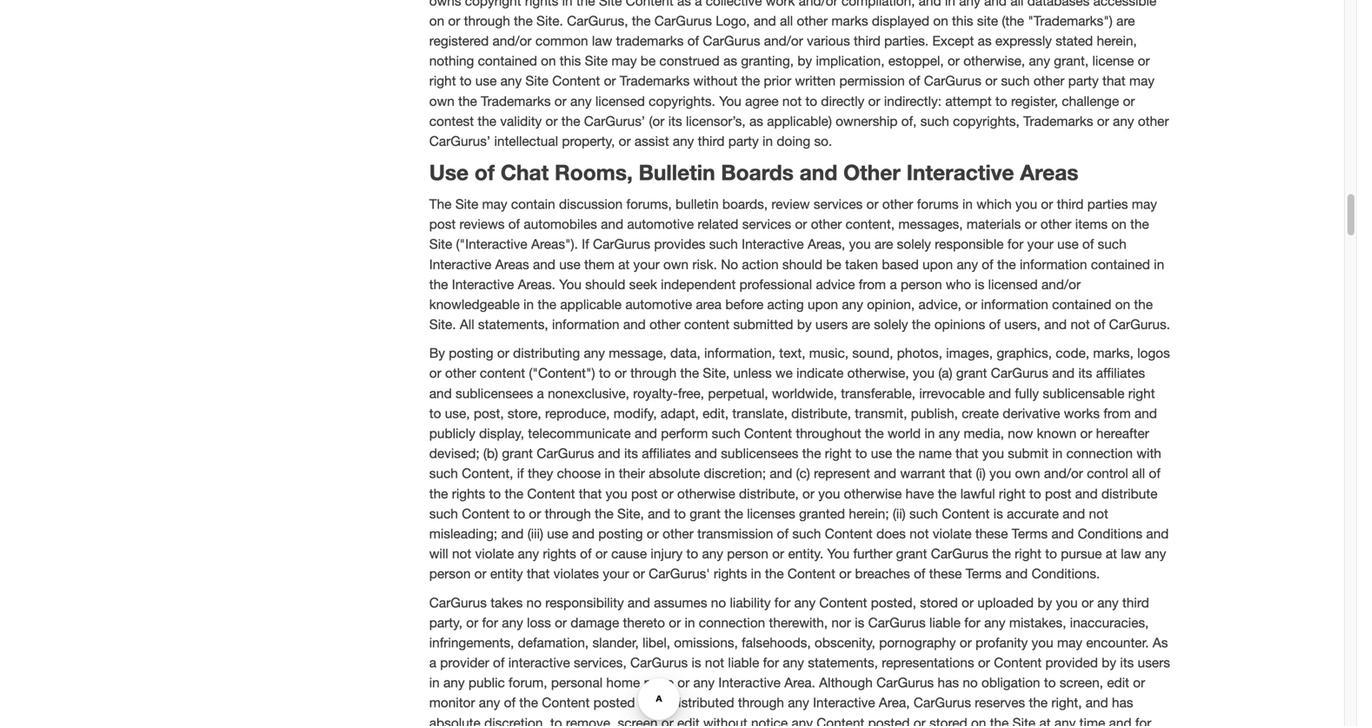 Task type: locate. For each thing, give the bounding box(es) containing it.
post
[[429, 217, 456, 232], [631, 486, 658, 502], [1045, 486, 1071, 502]]

1 horizontal spatial a
[[537, 386, 544, 401]]

related
[[698, 217, 738, 232]]

advice,
[[918, 297, 961, 312]]

in left which
[[962, 196, 973, 212]]

areas,
[[808, 237, 845, 252]]

users inside the site may contain discussion forums, bulletin boards, review services or other forums in which you or third parties may post reviews of automobiles and automotive related services or other content, messages, materials or other items on the site ("interactive areas"). if cargurus provides such interactive areas, you are solely responsible for your use of such interactive areas and use them at your own risk. no action should be taken based upon any of the information contained in the interactive areas. you should seek independent professional advice from a person who is licensed and/or knowledgeable in the applicable automotive area before acting upon any opinion, advice, or information contained on the site. all statements, information and other content submitted by users are solely the opinions of users, and not of cargurus.
[[815, 317, 848, 333]]

terms up uploaded
[[966, 567, 1002, 582]]

1 horizontal spatial posted
[[868, 716, 910, 727]]

inaccuracies,
[[1070, 615, 1149, 631]]

rooms,
[[555, 160, 633, 185]]

site up reviews
[[455, 196, 478, 212]]

although
[[819, 676, 873, 691]]

conditions
[[1078, 526, 1142, 542]]

1 vertical spatial users
[[1138, 656, 1170, 671]]

stored
[[920, 595, 958, 611], [929, 716, 967, 727]]

of down contain
[[508, 217, 520, 232]]

at left law
[[1106, 546, 1117, 562]]

they
[[528, 466, 553, 482]]

own down submit
[[1015, 466, 1040, 482]]

display,
[[479, 426, 524, 442]]

site down "the"
[[429, 237, 452, 252]]

0 vertical spatial absolute
[[649, 466, 700, 482]]

cargurus up them
[[593, 237, 650, 252]]

1 horizontal spatial no
[[711, 595, 726, 611]]

post inside the site may contain discussion forums, bulletin boards, review services or other forums in which you or third parties may post reviews of automobiles and automotive related services or other content, messages, materials or other items on the site ("interactive areas"). if cargurus provides such interactive areas, you are solely responsible for your use of such interactive areas and use them at your own risk. no action should be taken based upon any of the information contained in the interactive areas. you should seek independent professional advice from a person who is licensed and/or knowledgeable in the applicable automotive area before acting upon any opinion, advice, or information contained on the site. all statements, information and other content submitted by users are solely the opinions of users, and not of cargurus.
[[429, 217, 456, 232]]

you inside by posting or distributing any message, data, information, text, music, sound, photos, images, graphics, code, marks, logos or other content ("content") to or through the site, unless we indicate otherwise, you (a) grant cargurus and its affiliates and sublicensees a nonexclusive, royalty-free, perpetual, worldwide, transferable, irrevocable and fully sublicensable right to use, post, store, reproduce, modify, adapt, edit, translate, distribute, transmit, publish, create derivative works from and publicly display, telecommunicate and perform such content throughout the world in any media, now known or hereafter devised; (b) grant cargurus and its affiliates and sublicensees the right to use the name that you submit in connection with such content, if they choose in their absolute discretion; and (c) represent and warrant that (i) you own and/or control all of the rights to the content that you post or otherwise distribute, or you otherwise have the lawful right to post and distribute such content to or through the site, and to grant the licenses granted herein; (ii) such content is accurate and not misleading; and (iii) use and posting or other transmission of such content does not violate these terms and conditions and will not violate any rights of or cause injury to any person or entity. you further grant cargurus the right to pursue at law any person or entity that violates your or cargurus' rights in the content or breaches of these terms and conditions.
[[827, 546, 849, 562]]

0 horizontal spatial site
[[429, 237, 452, 252]]

violate down lawful at the right
[[933, 526, 972, 542]]

2 vertical spatial your
[[603, 567, 629, 582]]

affiliates down marks,
[[1096, 366, 1145, 381]]

your
[[1027, 237, 1054, 252], [633, 257, 660, 272], [603, 567, 629, 582]]

1 vertical spatial upon
[[808, 297, 838, 312]]

to down "content,"
[[489, 486, 501, 502]]

their
[[619, 466, 645, 482]]

0 vertical spatial connection
[[1066, 446, 1133, 462]]

1 vertical spatial contained
[[1052, 297, 1111, 312]]

posting
[[449, 346, 493, 361], [598, 526, 643, 542]]

for down materials
[[1007, 237, 1024, 252]]

1 horizontal spatial from
[[1104, 406, 1131, 422]]

1 horizontal spatial own
[[1015, 466, 1040, 482]]

liability
[[730, 595, 771, 611]]

site,
[[703, 366, 730, 381], [617, 506, 644, 522]]

in down assumes
[[685, 615, 695, 631]]

is inside by posting or distributing any message, data, information, text, music, sound, photos, images, graphics, code, marks, logos or other content ("content") to or through the site, unless we indicate otherwise, you (a) grant cargurus and its affiliates and sublicensees a nonexclusive, royalty-free, perpetual, worldwide, transferable, irrevocable and fully sublicensable right to use, post, store, reproduce, modify, adapt, edit, translate, distribute, transmit, publish, create derivative works from and publicly display, telecommunicate and perform such content throughout the world in any media, now known or hereafter devised; (b) grant cargurus and its affiliates and sublicensees the right to use the name that you submit in connection with such content, if they choose in their absolute discretion; and (c) represent and warrant that (i) you own and/or control all of the rights to the content that you post or otherwise distribute, or you otherwise have the lawful right to post and distribute such content to or through the site, and to grant the licenses granted herein; (ii) such content is accurate and not misleading; and (iii) use and posting or other transmission of such content does not violate these terms and conditions and will not violate any rights of or cause injury to any person or entity. you further grant cargurus the right to pursue at law any person or entity that violates your or cargurus' rights in the content or breaches of these terms and conditions.
[[993, 506, 1003, 522]]

1 horizontal spatial areas
[[1020, 160, 1078, 185]]

you down mistakes,
[[1032, 635, 1053, 651]]

areas down ("interactive
[[495, 257, 529, 272]]

own inside by posting or distributing any message, data, information, text, music, sound, photos, images, graphics, code, marks, logos or other content ("content") to or through the site, unless we indicate otherwise, you (a) grant cargurus and its affiliates and sublicensees a nonexclusive, royalty-free, perpetual, worldwide, transferable, irrevocable and fully sublicensable right to use, post, store, reproduce, modify, adapt, edit, translate, distribute, transmit, publish, create derivative works from and publicly display, telecommunicate and perform such content throughout the world in any media, now known or hereafter devised; (b) grant cargurus and its affiliates and sublicensees the right to use the name that you submit in connection with such content, if they choose in their absolute discretion; and (c) represent and warrant that (i) you own and/or control all of the rights to the content that you post or otherwise distribute, or you otherwise have the lawful right to post and distribute such content to or through the site, and to grant the licenses granted herein; (ii) such content is accurate and not misleading; and (iii) use and posting or other transmission of such content does not violate these terms and conditions and will not violate any rights of or cause injury to any person or entity. you further grant cargurus the right to pursue at law any person or entity that violates your or cargurus' rights in the content or breaches of these terms and conditions.
[[1015, 466, 1040, 482]]

1 horizontal spatial site
[[455, 196, 478, 212]]

any up area.
[[783, 656, 804, 671]]

1 vertical spatial from
[[1104, 406, 1131, 422]]

of
[[475, 160, 495, 185], [508, 217, 520, 232], [1082, 237, 1094, 252], [982, 257, 993, 272], [989, 317, 1001, 333], [1094, 317, 1105, 333], [1149, 466, 1160, 482], [777, 526, 789, 542], [580, 546, 592, 562], [914, 567, 925, 582], [493, 656, 505, 671], [504, 696, 516, 711]]

1 horizontal spatial terms
[[1012, 526, 1048, 542]]

1 vertical spatial affiliates
[[642, 446, 691, 462]]

affiliates
[[1096, 366, 1145, 381], [642, 446, 691, 462]]

stored down representations
[[929, 716, 967, 727]]

2 horizontal spatial no
[[963, 676, 978, 691]]

0 vertical spatial at
[[618, 257, 630, 272]]

(c)
[[796, 466, 810, 482]]

message,
[[609, 346, 667, 361]]

1 vertical spatial statements,
[[808, 656, 878, 671]]

sublicensees
[[456, 386, 533, 401], [721, 446, 798, 462]]

such
[[709, 237, 738, 252], [1098, 237, 1126, 252], [712, 426, 740, 442], [429, 466, 458, 482], [429, 506, 458, 522], [909, 506, 938, 522], [792, 526, 821, 542]]

to up conditions.
[[1045, 546, 1057, 562]]

takes
[[490, 595, 523, 611]]

1 horizontal spatial statements,
[[808, 656, 878, 671]]

representations
[[882, 656, 974, 671]]

distribute, up throughout
[[791, 406, 851, 422]]

content,
[[846, 217, 895, 232]]

1 vertical spatial own
[[1015, 466, 1040, 482]]

otherwise,
[[847, 366, 909, 381]]

content up misleading;
[[462, 506, 510, 522]]

information up licensed at the right of the page
[[1020, 257, 1087, 272]]

2 vertical spatial a
[[429, 656, 436, 671]]

2 horizontal spatial your
[[1027, 237, 1054, 252]]

pornography
[[879, 635, 956, 651]]

2 vertical spatial its
[[1120, 656, 1134, 671]]

to left use,
[[429, 406, 441, 422]]

1 vertical spatial areas
[[495, 257, 529, 272]]

knowledgeable
[[429, 297, 520, 312]]

0 horizontal spatial rights
[[452, 486, 485, 502]]

solely down opinion,
[[874, 317, 908, 333]]

1 horizontal spatial your
[[633, 257, 660, 272]]

the
[[1130, 217, 1149, 232], [997, 257, 1016, 272], [429, 277, 448, 292], [538, 297, 556, 312], [1134, 297, 1153, 312], [912, 317, 931, 333], [680, 366, 699, 381], [865, 426, 884, 442], [802, 446, 821, 462], [896, 446, 915, 462], [429, 486, 448, 502], [505, 486, 523, 502], [938, 486, 957, 502], [595, 506, 614, 522], [724, 506, 743, 522], [992, 546, 1011, 562], [765, 567, 784, 582], [519, 696, 538, 711], [1029, 696, 1048, 711], [990, 716, 1009, 727]]

1 vertical spatial at
[[1106, 546, 1117, 562]]

edit
[[1107, 676, 1129, 691], [677, 716, 700, 727]]

you up granted at the right of page
[[818, 486, 840, 502]]

0 horizontal spatial its
[[624, 446, 638, 462]]

any down 'transmission'
[[702, 546, 723, 562]]

0 horizontal spatial areas
[[495, 257, 529, 272]]

1 vertical spatial absolute
[[429, 716, 481, 727]]

connection inside by posting or distributing any message, data, information, text, music, sound, photos, images, graphics, code, marks, logos or other content ("content") to or through the site, unless we indicate otherwise, you (a) grant cargurus and its affiliates and sublicensees a nonexclusive, royalty-free, perpetual, worldwide, transferable, irrevocable and fully sublicensable right to use, post, store, reproduce, modify, adapt, edit, translate, distribute, transmit, publish, create derivative works from and publicly display, telecommunicate and perform such content throughout the world in any media, now known or hereafter devised; (b) grant cargurus and its affiliates and sublicensees the right to use the name that you submit in connection with such content, if they choose in their absolute discretion; and (c) represent and warrant that (i) you own and/or control all of the rights to the content that you post or otherwise distribute, or you otherwise have the lawful right to post and distribute such content to or through the site, and to grant the licenses granted herein; (ii) such content is accurate and not misleading; and (iii) use and posting or other transmission of such content does not violate these terms and conditions and will not violate any rights of or cause injury to any person or entity. you further grant cargurus the right to pursue at law any person or entity that violates your or cargurus' rights in the content or breaches of these terms and conditions.
[[1066, 446, 1133, 462]]

sublicensees up the "discretion;" at the bottom
[[721, 446, 798, 462]]

liable up pornography on the right bottom of page
[[929, 615, 961, 631]]

no up reserves
[[963, 676, 978, 691]]

0 vertical spatial third
[[1057, 196, 1084, 212]]

0 horizontal spatial post
[[429, 217, 456, 232]]

0 horizontal spatial terms
[[966, 567, 1002, 582]]

marks,
[[1093, 346, 1134, 361]]

1 horizontal spatial its
[[1078, 366, 1092, 381]]

advice
[[816, 277, 855, 292]]

users inside 'cargurus takes no responsibility and assumes no liability for any content posted, stored or uploaded by you or any third party, or for any loss or damage thereto or in connection therewith, nor is cargurus liable for any mistakes, inaccuracies, infringements, defamation, slander, libel, omissions, falsehoods, obscenity, pornography or profanity you may encounter. as a provider of interactive services, cargurus is not liable for any statements, representations or content provided by its users in any public forum, personal home page or any interactive area. although cargurus has no obligation to screen, edit or monitor any of the content posted to or distributed through any interactive area, cargurus reserves the right, and has absolute discretion, to remove, screen or edit without notice any content posted or stored on the site at any time a'
[[1138, 656, 1170, 671]]

has
[[938, 676, 959, 691], [1112, 696, 1133, 711]]

any up 'monitor'
[[443, 676, 465, 691]]

no up loss
[[526, 595, 542, 611]]

at inside by posting or distributing any message, data, information, text, music, sound, photos, images, graphics, code, marks, logos or other content ("content") to or through the site, unless we indicate otherwise, you (a) grant cargurus and its affiliates and sublicensees a nonexclusive, royalty-free, perpetual, worldwide, transferable, irrevocable and fully sublicensable right to use, post, store, reproduce, modify, adapt, edit, translate, distribute, transmit, publish, create derivative works from and publicly display, telecommunicate and perform such content throughout the world in any media, now known or hereafter devised; (b) grant cargurus and its affiliates and sublicensees the right to use the name that you submit in connection with such content, if they choose in their absolute discretion; and (c) represent and warrant that (i) you own and/or control all of the rights to the content that you post or otherwise distribute, or you otherwise have the lawful right to post and distribute such content to or through the site, and to grant the licenses granted herein; (ii) such content is accurate and not misleading; and (iii) use and posting or other transmission of such content does not violate these terms and conditions and will not violate any rights of or cause injury to any person or entity. you further grant cargurus the right to pursue at law any person or entity that violates your or cargurus' rights in the content or breaches of these terms and conditions.
[[1106, 546, 1117, 562]]

absolute down 'monitor'
[[429, 716, 481, 727]]

2 vertical spatial on
[[971, 716, 986, 727]]

data,
[[670, 346, 701, 361]]

1 horizontal spatial are
[[875, 237, 893, 252]]

a inside 'cargurus takes no responsibility and assumes no liability for any content posted, stored or uploaded by you or any third party, or for any loss or damage thereto or in connection therewith, nor is cargurus liable for any mistakes, inaccuracies, infringements, defamation, slander, libel, omissions, falsehoods, obscenity, pornography or profanity you may encounter. as a provider of interactive services, cargurus is not liable for any statements, representations or content provided by its users in any public forum, personal home page or any interactive area. although cargurus has no obligation to screen, edit or monitor any of the content posted to or distributed through any interactive area, cargurus reserves the right, and has absolute discretion, to remove, screen or edit without notice any content posted or stored on the site at any time a'
[[429, 656, 436, 671]]

users,
[[1004, 317, 1041, 333]]

these down lawful at the right
[[975, 526, 1008, 542]]

may up provided
[[1057, 635, 1082, 651]]

stored right posted, at bottom right
[[920, 595, 958, 611]]

is down omissions,
[[692, 656, 701, 671]]

2 horizontal spatial at
[[1106, 546, 1117, 562]]

which
[[976, 196, 1012, 212]]

cargurus.
[[1109, 317, 1170, 333]]

use
[[1057, 237, 1079, 252], [559, 257, 580, 272], [871, 446, 892, 462], [547, 526, 568, 542]]

area
[[696, 297, 722, 312]]

2 horizontal spatial person
[[901, 277, 942, 292]]

action
[[742, 257, 779, 272]]

sublicensees up post,
[[456, 386, 533, 401]]

cargurus takes no responsibility and assumes no liability for any content posted, stored or uploaded by you or any third party, or for any loss or damage thereto or in connection therewith, nor is cargurus liable for any mistakes, inaccuracies, infringements, defamation, slander, libel, omissions, falsehoods, obscenity, pornography or profanity you may encounter. as a provider of interactive services, cargurus is not liable for any statements, representations or content provided by its users in any public forum, personal home page or any interactive area. although cargurus has no obligation to screen, edit or monitor any of the content posted to or distributed through any interactive area, cargurus reserves the right, and has absolute discretion, to remove, screen or edit without notice any content posted or stored on the site at any time a
[[429, 595, 1170, 727]]

of right breaches
[[914, 567, 925, 582]]

responsibility
[[545, 595, 624, 611]]

in up 'monitor'
[[429, 676, 440, 691]]

1 horizontal spatial posting
[[598, 526, 643, 542]]

content
[[744, 426, 792, 442], [527, 486, 575, 502], [462, 506, 510, 522], [942, 506, 990, 522], [825, 526, 873, 542], [788, 567, 835, 582], [819, 595, 867, 611], [994, 656, 1042, 671], [542, 696, 590, 711], [817, 716, 864, 727]]

1 vertical spatial its
[[624, 446, 638, 462]]

no left liability
[[711, 595, 726, 611]]

at inside the site may contain discussion forums, bulletin boards, review services or other forums in which you or third parties may post reviews of automobiles and automotive related services or other content, messages, materials or other items on the site ("interactive areas"). if cargurus provides such interactive areas, you are solely responsible for your use of such interactive areas and use them at your own risk. no action should be taken based upon any of the information contained in the interactive areas. you should seek independent professional advice from a person who is licensed and/or knowledgeable in the applicable automotive area before acting upon any opinion, advice, or information contained on the site. all statements, information and other content submitted by users are solely the opinions of users, and not of cargurus.
[[618, 257, 630, 272]]

1 horizontal spatial upon
[[922, 257, 953, 272]]

you
[[1015, 196, 1037, 212], [849, 237, 871, 252], [913, 366, 935, 381], [982, 446, 1004, 462], [989, 466, 1011, 482], [606, 486, 627, 502], [818, 486, 840, 502], [1056, 595, 1078, 611], [1032, 635, 1053, 651]]

forum,
[[509, 676, 547, 691]]

and
[[800, 160, 837, 185], [601, 217, 623, 232], [533, 257, 555, 272], [623, 317, 646, 333], [1044, 317, 1067, 333], [1052, 366, 1075, 381], [429, 386, 452, 401], [989, 386, 1011, 401], [1135, 406, 1157, 422], [635, 426, 657, 442], [598, 446, 620, 462], [695, 446, 717, 462], [770, 466, 792, 482], [874, 466, 896, 482], [1075, 486, 1098, 502], [648, 506, 670, 522], [1063, 506, 1085, 522], [501, 526, 524, 542], [572, 526, 595, 542], [1051, 526, 1074, 542], [1146, 526, 1169, 542], [1005, 567, 1028, 582], [628, 595, 650, 611], [1086, 696, 1108, 711]]

are down content,
[[875, 237, 893, 252]]

2 vertical spatial at
[[1039, 716, 1051, 727]]

0 vertical spatial upon
[[922, 257, 953, 272]]

other up content,
[[882, 196, 913, 212]]

1 horizontal spatial may
[[1057, 635, 1082, 651]]

on down parties
[[1111, 217, 1127, 232]]

are
[[875, 237, 893, 252], [852, 317, 870, 333]]

control
[[1087, 466, 1128, 482]]

1 horizontal spatial affiliates
[[1096, 366, 1145, 381]]

automobiles
[[524, 217, 597, 232]]

other up areas,
[[811, 217, 842, 232]]

transmission
[[697, 526, 773, 542]]

at right them
[[618, 257, 630, 272]]

1 vertical spatial site
[[429, 237, 452, 252]]

you inside the site may contain discussion forums, bulletin boards, review services or other forums in which you or third parties may post reviews of automobiles and automotive related services or other content, messages, materials or other items on the site ("interactive areas"). if cargurus provides such interactive areas, you are solely responsible for your use of such interactive areas and use them at your own risk. no action should be taken based upon any of the information contained in the interactive areas. you should seek independent professional advice from a person who is licensed and/or knowledgeable in the applicable automotive area before acting upon any opinion, advice, or information contained on the site. all statements, information and other content submitted by users are solely the opinions of users, and not of cargurus.
[[559, 277, 581, 292]]

person up the advice,
[[901, 277, 942, 292]]

1 horizontal spatial services
[[814, 196, 863, 212]]

loss
[[527, 615, 551, 631]]

its up their
[[624, 446, 638, 462]]

affiliates down perform
[[642, 446, 691, 462]]

injury
[[651, 546, 683, 562]]

0 horizontal spatial from
[[859, 277, 886, 292]]

the up the free,
[[680, 366, 699, 381]]

falsehoods,
[[742, 635, 811, 651]]

1 vertical spatial edit
[[677, 716, 700, 727]]

by
[[797, 317, 812, 333], [1038, 595, 1052, 611], [1102, 656, 1116, 671]]

posted,
[[871, 595, 916, 611]]

defamation,
[[518, 635, 589, 651]]

violate
[[933, 526, 972, 542], [475, 546, 514, 562]]

2 vertical spatial site
[[1012, 716, 1036, 727]]

review
[[771, 196, 810, 212]]

contained up code,
[[1052, 297, 1111, 312]]

0 horizontal spatial a
[[429, 656, 436, 671]]

services,
[[574, 656, 627, 671]]

0 vertical spatial areas
[[1020, 160, 1078, 185]]

1 horizontal spatial should
[[782, 257, 823, 272]]

a inside the site may contain discussion forums, bulletin boards, review services or other forums in which you or third parties may post reviews of automobiles and automotive related services or other content, messages, materials or other items on the site ("interactive areas"). if cargurus provides such interactive areas, you are solely responsible for your use of such interactive areas and use them at your own risk. no action should be taken based upon any of the information contained in the interactive areas. you should seek independent professional advice from a person who is licensed and/or knowledgeable in the applicable automotive area before acting upon any opinion, advice, or information contained on the site. all statements, information and other content submitted by users are solely the opinions of users, and not of cargurus.
[[890, 277, 897, 292]]

0 horizontal spatial upon
[[808, 297, 838, 312]]

for inside the site may contain discussion forums, bulletin boards, review services or other forums in which you or third parties may post reviews of automobiles and automotive related services or other content, messages, materials or other items on the site ("interactive areas"). if cargurus provides such interactive areas, you are solely responsible for your use of such interactive areas and use them at your own risk. no action should be taken based upon any of the information contained in the interactive areas. you should seek independent professional advice from a person who is licensed and/or knowledgeable in the applicable automotive area before acting upon any opinion, advice, or information contained on the site. all statements, information and other content submitted by users are solely the opinions of users, and not of cargurus.
[[1007, 237, 1024, 252]]

of down items
[[1082, 237, 1094, 252]]

may
[[482, 196, 507, 212], [1132, 196, 1157, 212], [1057, 635, 1082, 651]]

from inside the site may contain discussion forums, bulletin boards, review services or other forums in which you or third parties may post reviews of automobiles and automotive related services or other content, messages, materials or other items on the site ("interactive areas"). if cargurus provides such interactive areas, you are solely responsible for your use of such interactive areas and use them at your own risk. no action should be taken based upon any of the information contained in the interactive areas. you should seek independent professional advice from a person who is licensed and/or knowledgeable in the applicable automotive area before acting upon any opinion, advice, or information contained on the site. all statements, information and other content submitted by users are solely the opinions of users, and not of cargurus.
[[859, 277, 886, 292]]

from
[[859, 277, 886, 292], [1104, 406, 1131, 422]]

2 horizontal spatial site
[[1012, 716, 1036, 727]]

licensed
[[988, 277, 1038, 292]]

site
[[455, 196, 478, 212], [429, 237, 452, 252], [1012, 716, 1036, 727]]

person inside the site may contain discussion forums, bulletin boards, review services or other forums in which you or third parties may post reviews of automobiles and automotive related services or other content, messages, materials or other items on the site ("interactive areas"). if cargurus provides such interactive areas, you are solely responsible for your use of such interactive areas and use them at your own risk. no action should be taken based upon any of the information contained in the interactive areas. you should seek independent professional advice from a person who is licensed and/or knowledgeable in the applicable automotive area before acting upon any opinion, advice, or information contained on the site. all statements, information and other content submitted by users are solely the opinions of users, and not of cargurus.
[[901, 277, 942, 292]]

grant down images, at the right top of the page
[[956, 366, 987, 381]]

1 vertical spatial posted
[[868, 716, 910, 727]]

granted
[[799, 506, 845, 522]]

posting up cause
[[598, 526, 643, 542]]

your up seek
[[633, 257, 660, 272]]

0 horizontal spatial posting
[[449, 346, 493, 361]]

2 vertical spatial by
[[1102, 656, 1116, 671]]

areas.
[[518, 277, 555, 292]]

code,
[[1056, 346, 1089, 361]]

a left provider
[[429, 656, 436, 671]]

not up code,
[[1071, 317, 1090, 333]]

you
[[559, 277, 581, 292], [827, 546, 849, 562]]

1 horizontal spatial absolute
[[649, 466, 700, 482]]

1 vertical spatial violate
[[475, 546, 514, 562]]

such down items
[[1098, 237, 1126, 252]]

0 vertical spatial statements,
[[478, 317, 548, 333]]

content down area
[[684, 317, 730, 333]]

content down although
[[817, 716, 864, 727]]

from up hereafter
[[1104, 406, 1131, 422]]

1 vertical spatial your
[[633, 257, 660, 272]]

1 horizontal spatial users
[[1138, 656, 1170, 671]]

0 horizontal spatial you
[[559, 277, 581, 292]]

a inside by posting or distributing any message, data, information, text, music, sound, photos, images, graphics, code, marks, logos or other content ("content") to or through the site, unless we indicate otherwise, you (a) grant cargurus and its affiliates and sublicensees a nonexclusive, royalty-free, perpetual, worldwide, transferable, irrevocable and fully sublicensable right to use, post, store, reproduce, modify, adapt, edit, translate, distribute, transmit, publish, create derivative works from and publicly display, telecommunicate and perform such content throughout the world in any media, now known or hereafter devised; (b) grant cargurus and its affiliates and sublicensees the right to use the name that you submit in connection with such content, if they choose in their absolute discretion; and (c) represent and warrant that (i) you own and/or control all of the rights to the content that you post or otherwise distribute, or you otherwise have the lawful right to post and distribute such content to or through the site, and to grant the licenses granted herein; (ii) such content is accurate and not misleading; and (iii) use and posting or other transmission of such content does not violate these terms and conditions and will not violate any rights of or cause injury to any person or entity. you further grant cargurus the right to pursue at law any person or entity that violates your or cargurus' rights in the content or breaches of these terms and conditions.
[[537, 386, 544, 401]]

1 vertical spatial sublicensees
[[721, 446, 798, 462]]

1 vertical spatial services
[[742, 217, 791, 232]]

are up the sound,
[[852, 317, 870, 333]]

them
[[584, 257, 614, 272]]

0 vertical spatial sublicensees
[[456, 386, 533, 401]]

0 horizontal spatial third
[[1057, 196, 1084, 212]]

post up accurate
[[1045, 486, 1071, 502]]

absolute inside 'cargurus takes no responsibility and assumes no liability for any content posted, stored or uploaded by you or any third party, or for any loss or damage thereto or in connection therewith, nor is cargurus liable for any mistakes, inaccuracies, infringements, defamation, slander, libel, omissions, falsehoods, obscenity, pornography or profanity you may encounter. as a provider of interactive services, cargurus is not liable for any statements, representations or content provided by its users in any public forum, personal home page or any interactive area. although cargurus has no obligation to screen, edit or monitor any of the content posted to or distributed through any interactive area, cargurus reserves the right, and has absolute discretion, to remove, screen or edit without notice any content posted or stored on the site at any time a'
[[429, 716, 481, 727]]

services
[[814, 196, 863, 212], [742, 217, 791, 232]]

the up the site.
[[429, 277, 448, 292]]

0 vertical spatial by
[[797, 317, 812, 333]]

(i)
[[976, 466, 986, 482]]

1 horizontal spatial content
[[684, 317, 730, 333]]

post down "the"
[[429, 217, 456, 232]]

page
[[644, 676, 674, 691]]

has down representations
[[938, 676, 959, 691]]

home
[[606, 676, 640, 691]]

solely up based
[[897, 237, 931, 252]]

2 horizontal spatial a
[[890, 277, 897, 292]]

or
[[866, 196, 879, 212], [1041, 196, 1053, 212], [795, 217, 807, 232], [1025, 217, 1037, 232], [965, 297, 977, 312], [497, 346, 509, 361], [429, 366, 441, 381], [614, 366, 627, 381], [1080, 426, 1092, 442], [661, 486, 674, 502], [802, 486, 815, 502], [529, 506, 541, 522], [647, 526, 659, 542], [595, 546, 607, 562], [772, 546, 784, 562], [474, 567, 487, 582], [633, 567, 645, 582], [839, 567, 851, 582], [962, 595, 974, 611], [1081, 595, 1094, 611], [466, 615, 478, 631], [555, 615, 567, 631], [669, 615, 681, 631], [960, 635, 972, 651], [978, 656, 990, 671], [677, 676, 690, 691], [1133, 676, 1145, 691], [654, 696, 667, 711], [661, 716, 673, 727], [914, 716, 926, 727]]

materials
[[967, 217, 1021, 232]]

cargurus up the page
[[630, 656, 688, 671]]

that
[[955, 446, 979, 462], [949, 466, 972, 482], [579, 486, 602, 502], [527, 567, 550, 582]]

users down as
[[1138, 656, 1170, 671]]

seek
[[629, 277, 657, 292]]

you right the entity.
[[827, 546, 849, 562]]

no
[[526, 595, 542, 611], [711, 595, 726, 611], [963, 676, 978, 691]]

1 horizontal spatial at
[[1039, 716, 1051, 727]]

profanity
[[976, 635, 1028, 651]]

(ii)
[[893, 506, 906, 522]]

is inside the site may contain discussion forums, bulletin boards, review services or other forums in which you or third parties may post reviews of automobiles and automotive related services or other content, messages, materials or other items on the site ("interactive areas"). if cargurus provides such interactive areas, you are solely responsible for your use of such interactive areas and use them at your own risk. no action should be taken based upon any of the information contained in the interactive areas. you should seek independent professional advice from a person who is licensed and/or knowledgeable in the applicable automotive area before acting upon any opinion, advice, or information contained on the site. all statements, information and other content submitted by users are solely the opinions of users, and not of cargurus.
[[975, 277, 984, 292]]

0 horizontal spatial should
[[585, 277, 625, 292]]

before
[[725, 297, 763, 312]]

third inside the site may contain discussion forums, bulletin boards, review services or other forums in which you or third parties may post reviews of automobiles and automotive related services or other content, messages, materials or other items on the site ("interactive areas"). if cargurus provides such interactive areas, you are solely responsible for your use of such interactive areas and use them at your own risk. no action should be taken based upon any of the information contained in the interactive areas. you should seek independent professional advice from a person who is licensed and/or knowledgeable in the applicable automotive area before acting upon any opinion, advice, or information contained on the site. all statements, information and other content submitted by users are solely the opinions of users, and not of cargurus.
[[1057, 196, 1084, 212]]

should down areas,
[[782, 257, 823, 272]]

reproduce,
[[545, 406, 610, 422]]

0 horizontal spatial users
[[815, 317, 848, 333]]

provides
[[654, 237, 705, 252]]

such down edit,
[[712, 426, 740, 442]]

1 horizontal spatial person
[[727, 546, 768, 562]]

1 vertical spatial a
[[537, 386, 544, 401]]

1 horizontal spatial site,
[[703, 366, 730, 381]]

should down them
[[585, 277, 625, 292]]

the down world
[[896, 446, 915, 462]]

0 horizontal spatial liable
[[728, 656, 759, 671]]

interactive
[[906, 160, 1014, 185], [742, 237, 804, 252], [429, 257, 491, 272], [452, 277, 514, 292], [718, 676, 781, 691], [813, 696, 875, 711]]

1 horizontal spatial third
[[1122, 595, 1149, 611]]

such down have on the right of page
[[909, 506, 938, 522]]

distribute,
[[791, 406, 851, 422], [739, 486, 799, 502]]

pursue
[[1061, 546, 1102, 562]]



Task type: vqa. For each thing, say whether or not it's contained in the screenshot.
How long does delivery take?'s plus square icon
no



Task type: describe. For each thing, give the bounding box(es) containing it.
free,
[[678, 386, 704, 401]]

now
[[1008, 426, 1033, 442]]

the down the transmit,
[[865, 426, 884, 442]]

may inside 'cargurus takes no responsibility and assumes no liability for any content posted, stored or uploaded by you or any third party, or for any loss or damage thereto or in connection therewith, nor is cargurus liable for any mistakes, inaccuracies, infringements, defamation, slander, libel, omissions, falsehoods, obscenity, pornography or profanity you may encounter. as a provider of interactive services, cargurus is not liable for any statements, representations or content provided by its users in any public forum, personal home page or any interactive area. although cargurus has no obligation to screen, edit or monitor any of the content posted to or distributed through any interactive area, cargurus reserves the right, and has absolute discretion, to remove, screen or edit without notice any content posted or stored on the site at any time a'
[[1057, 635, 1082, 651]]

all
[[1132, 466, 1145, 482]]

discretion;
[[704, 466, 766, 482]]

to up injury
[[674, 506, 686, 522]]

use of chat rooms, bulletin boards and other interactive areas
[[429, 160, 1078, 185]]

1 otherwise from the left
[[677, 486, 735, 502]]

discussion
[[559, 196, 623, 212]]

use down world
[[871, 446, 892, 462]]

cause
[[611, 546, 647, 562]]

that right 'entity' at left bottom
[[527, 567, 550, 582]]

0 vertical spatial services
[[814, 196, 863, 212]]

the down if in the left of the page
[[505, 486, 523, 502]]

1 vertical spatial are
[[852, 317, 870, 333]]

by inside the site may contain discussion forums, bulletin boards, review services or other forums in which you or third parties may post reviews of automobiles and automotive related services or other content, messages, materials or other items on the site ("interactive areas"). if cargurus provides such interactive areas, you are solely responsible for your use of such interactive areas and use them at your own risk. no action should be taken based upon any of the information contained in the interactive areas. you should seek independent professional advice from a person who is licensed and/or knowledgeable in the applicable automotive area before acting upon any opinion, advice, or information contained on the site. all statements, information and other content submitted by users are solely the opinions of users, and not of cargurus.
[[797, 317, 812, 333]]

and/or inside by posting or distributing any message, data, information, text, music, sound, photos, images, graphics, code, marks, logos or other content ("content") to or through the site, unless we indicate otherwise, you (a) grant cargurus and its affiliates and sublicensees a nonexclusive, royalty-free, perpetual, worldwide, transferable, irrevocable and fully sublicensable right to use, post, store, reproduce, modify, adapt, edit, translate, distribute, transmit, publish, create derivative works from and publicly display, telecommunicate and perform such content throughout the world in any media, now known or hereafter devised; (b) grant cargurus and its affiliates and sublicensees the right to use the name that you submit in connection with such content, if they choose in their absolute discretion; and (c) represent and warrant that (i) you own and/or control all of the rights to the content that you post or otherwise distribute, or you otherwise have the lawful right to post and distribute such content to or through the site, and to grant the licenses granted herein; (ii) such content is accurate and not misleading; and (iii) use and posting or other transmission of such content does not violate these terms and conditions and will not violate any rights of or cause injury to any person or entity. you further grant cargurus the right to pursue at law any person or entity that violates your or cargurus' rights in the content or breaches of these terms and conditions.
[[1044, 466, 1083, 482]]

grant up if in the left of the page
[[502, 446, 533, 462]]

content down the entity.
[[788, 567, 835, 582]]

works
[[1064, 406, 1100, 422]]

text,
[[779, 346, 805, 361]]

of down responsible
[[982, 257, 993, 272]]

in down known
[[1052, 446, 1063, 462]]

content down "translate,"
[[744, 426, 792, 442]]

connection inside 'cargurus takes no responsibility and assumes no liability for any content posted, stored or uploaded by you or any third party, or for any loss or damage thereto or in connection therewith, nor is cargurus liable for any mistakes, inaccuracies, infringements, defamation, slander, libel, omissions, falsehoods, obscenity, pornography or profanity you may encounter. as a provider of interactive services, cargurus is not liable for any statements, representations or content provided by its users in any public forum, personal home page or any interactive area. although cargurus has no obligation to screen, edit or monitor any of the content posted to or distributed through any interactive area, cargurus reserves the right, and has absolute discretion, to remove, screen or edit without notice any content posted or stored on the site at any time a'
[[699, 615, 765, 631]]

applicable
[[560, 297, 622, 312]]

("content")
[[529, 366, 595, 381]]

photos,
[[897, 346, 942, 361]]

time
[[1079, 716, 1105, 727]]

1 vertical spatial by
[[1038, 595, 1052, 611]]

of right all
[[1149, 466, 1160, 482]]

indicate
[[796, 366, 844, 381]]

risk.
[[692, 257, 717, 272]]

any up profanity
[[984, 615, 1005, 631]]

any right law
[[1145, 546, 1166, 562]]

party,
[[429, 615, 462, 631]]

2 horizontal spatial may
[[1132, 196, 1157, 212]]

in down areas.
[[523, 297, 534, 312]]

of up discretion,
[[504, 696, 516, 711]]

1 vertical spatial on
[[1115, 297, 1130, 312]]

0 vertical spatial terms
[[1012, 526, 1048, 542]]

interactive up notice at bottom
[[718, 676, 781, 691]]

entity
[[490, 567, 523, 582]]

therewith,
[[769, 615, 828, 631]]

1 vertical spatial solely
[[874, 317, 908, 333]]

for down the falsehoods, at the bottom right of page
[[763, 656, 779, 671]]

notice
[[751, 716, 788, 727]]

accurate
[[1007, 506, 1059, 522]]

the down areas.
[[538, 297, 556, 312]]

you right (i)
[[989, 466, 1011, 482]]

0 vertical spatial site
[[455, 196, 478, 212]]

the up (c)
[[802, 446, 821, 462]]

music,
[[809, 346, 849, 361]]

assumes
[[654, 595, 707, 611]]

your inside by posting or distributing any message, data, information, text, music, sound, photos, images, graphics, code, marks, logos or other content ("content") to or through the site, unless we indicate otherwise, you (a) grant cargurus and its affiliates and sublicensees a nonexclusive, royalty-free, perpetual, worldwide, transferable, irrevocable and fully sublicensable right to use, post, store, reproduce, modify, adapt, edit, translate, distribute, transmit, publish, create derivative works from and publicly display, telecommunicate and perform such content throughout the world in any media, now known or hereafter devised; (b) grant cargurus and its affiliates and sublicensees the right to use the name that you submit in connection with such content, if they choose in their absolute discretion; and (c) represent and warrant that (i) you own and/or control all of the rights to the content that you post or otherwise distribute, or you otherwise have the lawful right to post and distribute such content to or through the site, and to grant the licenses granted herein; (ii) such content is accurate and not misleading; and (iii) use and posting or other transmission of such content does not violate these terms and conditions and will not violate any rights of or cause injury to any person or entity. you further grant cargurus the right to pursue at law any person or entity that violates your or cargurus' rights in the content or breaches of these terms and conditions.
[[603, 567, 629, 582]]

use
[[429, 160, 469, 185]]

not inside 'cargurus takes no responsibility and assumes no liability for any content posted, stored or uploaded by you or any third party, or for any loss or damage thereto or in connection therewith, nor is cargurus liable for any mistakes, inaccuracies, infringements, defamation, slander, libel, omissions, falsehoods, obscenity, pornography or profanity you may encounter. as a provider of interactive services, cargurus is not liable for any statements, representations or content provided by its users in any public forum, personal home page or any interactive area. although cargurus has no obligation to screen, edit or monitor any of the content posted to or distributed through any interactive area, cargurus reserves the right, and has absolute discretion, to remove, screen or edit without notice any content posted or stored on the site at any time a'
[[705, 656, 724, 671]]

for down takes
[[482, 615, 498, 631]]

1 vertical spatial liable
[[728, 656, 759, 671]]

reserves
[[975, 696, 1025, 711]]

site inside 'cargurus takes no responsibility and assumes no liability for any content posted, stored or uploaded by you or any third party, or for any loss or damage thereto or in connection therewith, nor is cargurus liable for any mistakes, inaccuracies, infringements, defamation, slander, libel, omissions, falsehoods, obscenity, pornography or profanity you may encounter. as a provider of interactive services, cargurus is not liable for any statements, representations or content provided by its users in any public forum, personal home page or any interactive area. although cargurus has no obligation to screen, edit or monitor any of the content posted to or distributed through any interactive area, cargurus reserves the right, and has absolute discretion, to remove, screen or edit without notice any content posted or stored on the site at any time a'
[[1012, 716, 1036, 727]]

cargurus down lawful at the right
[[931, 546, 988, 562]]

of up violates
[[580, 546, 592, 562]]

of up public
[[493, 656, 505, 671]]

0 vertical spatial distribute,
[[791, 406, 851, 422]]

not right does
[[910, 526, 929, 542]]

cargurus inside the site may contain discussion forums, bulletin boards, review services or other forums in which you or third parties may post reviews of automobiles and automotive related services or other content, messages, materials or other items on the site ("interactive areas"). if cargurus provides such interactive areas, you are solely responsible for your use of such interactive areas and use them at your own risk. no action should be taken based upon any of the information contained in the interactive areas. you should seek independent professional advice from a person who is licensed and/or knowledgeable in the applicable automotive area before acting upon any opinion, advice, or information contained on the site. all statements, information and other content submitted by users are solely the opinions of users, and not of cargurus.
[[593, 237, 650, 252]]

the up uploaded
[[992, 546, 1011, 562]]

personal
[[551, 676, 603, 691]]

0 vertical spatial violate
[[933, 526, 972, 542]]

content inside by posting or distributing any message, data, information, text, music, sound, photos, images, graphics, code, marks, logos or other content ("content") to or through the site, unless we indicate otherwise, you (a) grant cargurus and its affiliates and sublicensees a nonexclusive, royalty-free, perpetual, worldwide, transferable, irrevocable and fully sublicensable right to use, post, store, reproduce, modify, adapt, edit, translate, distribute, transmit, publish, create derivative works from and publicly display, telecommunicate and perform such content throughout the world in any media, now known or hereafter devised; (b) grant cargurus and its affiliates and sublicensees the right to use the name that you submit in connection with such content, if they choose in their absolute discretion; and (c) represent and warrant that (i) you own and/or control all of the rights to the content that you post or otherwise distribute, or you otherwise have the lawful right to post and distribute such content to or through the site, and to grant the licenses granted herein; (ii) such content is accurate and not misleading; and (iii) use and posting or other transmission of such content does not violate these terms and conditions and will not violate any rights of or cause injury to any person or entity. you further grant cargurus the right to pursue at law any person or entity that violates your or cargurus' rights in the content or breaches of these terms and conditions.
[[480, 366, 525, 381]]

any up name
[[939, 426, 960, 442]]

2 vertical spatial person
[[429, 567, 471, 582]]

create
[[962, 406, 999, 422]]

the left right,
[[1029, 696, 1048, 711]]

such up misleading;
[[429, 506, 458, 522]]

opinion,
[[867, 297, 915, 312]]

(a)
[[938, 366, 952, 381]]

1 horizontal spatial edit
[[1107, 676, 1129, 691]]

of right use
[[475, 160, 495, 185]]

0 horizontal spatial has
[[938, 676, 959, 691]]

to up nonexclusive,
[[599, 366, 611, 381]]

in up the cargurus.
[[1154, 257, 1164, 272]]

of left users, on the right of page
[[989, 317, 1001, 333]]

nonexclusive,
[[548, 386, 629, 401]]

warrant
[[900, 466, 945, 482]]

any up ("content")
[[584, 346, 605, 361]]

use right (iii)
[[547, 526, 568, 542]]

the down reserves
[[990, 716, 1009, 727]]

with
[[1137, 446, 1161, 462]]

fully
[[1015, 386, 1039, 401]]

right,
[[1051, 696, 1082, 711]]

any up distributed
[[693, 676, 715, 691]]

the up liability
[[765, 567, 784, 582]]

0 vertical spatial affiliates
[[1096, 366, 1145, 381]]

nor
[[831, 615, 851, 631]]

translate,
[[732, 406, 788, 422]]

mistakes,
[[1009, 615, 1066, 631]]

third inside 'cargurus takes no responsibility and assumes no liability for any content posted, stored or uploaded by you or any third party, or for any loss or damage thereto or in connection therewith, nor is cargurus liable for any mistakes, inaccuracies, infringements, defamation, slander, libel, omissions, falsehoods, obscenity, pornography or profanity you may encounter. as a provider of interactive services, cargurus is not liable for any statements, representations or content provided by its users in any public forum, personal home page or any interactive area. although cargurus has no obligation to screen, edit or monitor any of the content posted to or distributed through any interactive area, cargurus reserves the right, and has absolute discretion, to remove, screen or edit without notice any content posted or stored on the site at any time a'
[[1122, 595, 1149, 611]]

right down accurate
[[1015, 546, 1041, 562]]

throughout
[[796, 426, 861, 442]]

irrevocable
[[919, 386, 985, 401]]

0 vertical spatial contained
[[1091, 257, 1150, 272]]

1 vertical spatial stored
[[929, 716, 967, 727]]

post,
[[474, 406, 504, 422]]

in down publish,
[[924, 426, 935, 442]]

0 vertical spatial site,
[[703, 366, 730, 381]]

content inside the site may contain discussion forums, bulletin boards, review services or other forums in which you or third parties may post reviews of automobiles and automotive related services or other content, messages, materials or other items on the site ("interactive areas"). if cargurus provides such interactive areas, you are solely responsible for your use of such interactive areas and use them at your own risk. no action should be taken based upon any of the information contained in the interactive areas. you should seek independent professional advice from a person who is licensed and/or knowledgeable in the applicable automotive area before acting upon any opinion, advice, or information contained on the site. all statements, information and other content submitted by users are solely the opinions of users, and not of cargurus.
[[684, 317, 730, 333]]

you down conditions.
[[1056, 595, 1078, 611]]

hereafter
[[1096, 426, 1149, 442]]

distribute
[[1101, 486, 1157, 502]]

0 vertical spatial automotive
[[627, 217, 694, 232]]

absolute inside by posting or distributing any message, data, information, text, music, sound, photos, images, graphics, code, marks, logos or other content ("content") to or through the site, unless we indicate otherwise, you (a) grant cargurus and its affiliates and sublicensees a nonexclusive, royalty-free, perpetual, worldwide, transferable, irrevocable and fully sublicensable right to use, post, store, reproduce, modify, adapt, edit, translate, distribute, transmit, publish, create derivative works from and publicly display, telecommunicate and perform such content throughout the world in any media, now known or hereafter devised; (b) grant cargurus and its affiliates and sublicensees the right to use the name that you submit in connection with such content, if they choose in their absolute discretion; and (c) represent and warrant that (i) you own and/or control all of the rights to the content that you post or otherwise distribute, or you otherwise have the lawful right to post and distribute such content to or through the site, and to grant the licenses granted herein; (ii) such content is accurate and not misleading; and (iii) use and posting or other transmission of such content does not violate these terms and conditions and will not violate any rights of or cause injury to any person or entity. you further grant cargurus the right to pursue at law any person or entity that violates your or cargurus' rights in the content or breaches of these terms and conditions.
[[649, 466, 700, 482]]

any right notice at bottom
[[792, 716, 813, 727]]

in left their
[[605, 466, 615, 482]]

statements, inside 'cargurus takes no responsibility and assumes no liability for any content posted, stored or uploaded by you or any third party, or for any loss or damage thereto or in connection therewith, nor is cargurus liable for any mistakes, inaccuracies, infringements, defamation, slander, libel, omissions, falsehoods, obscenity, pornography or profanity you may encounter. as a provider of interactive services, cargurus is not liable for any statements, representations or content provided by its users in any public forum, personal home page or any interactive area. although cargurus has no obligation to screen, edit or monitor any of the content posted to or distributed through any interactive area, cargurus reserves the right, and has absolute discretion, to remove, screen or edit without notice any content posted or stored on the site at any time a'
[[808, 656, 878, 671]]

responsible
[[935, 237, 1004, 252]]

0 vertical spatial on
[[1111, 217, 1127, 232]]

0 vertical spatial its
[[1078, 366, 1092, 381]]

0 vertical spatial liable
[[929, 615, 961, 631]]

its inside 'cargurus takes no responsibility and assumes no liability for any content posted, stored or uploaded by you or any third party, or for any loss or damage thereto or in connection therewith, nor is cargurus liable for any mistakes, inaccuracies, infringements, defamation, slander, libel, omissions, falsehoods, obscenity, pornography or profanity you may encounter. as a provider of interactive services, cargurus is not liable for any statements, representations or content provided by its users in any public forum, personal home page or any interactive area. although cargurus has no obligation to screen, edit or monitor any of the content posted to or distributed through any interactive area, cargurus reserves the right, and has absolute discretion, to remove, screen or edit without notice any content posted or stored on the site at any time a'
[[1120, 656, 1134, 671]]

0 horizontal spatial services
[[742, 217, 791, 232]]

0 vertical spatial information
[[1020, 257, 1087, 272]]

2 horizontal spatial by
[[1102, 656, 1116, 671]]

violates
[[553, 567, 599, 582]]

to down if in the left of the page
[[513, 506, 525, 522]]

own inside the site may contain discussion forums, bulletin boards, review services or other forums in which you or third parties may post reviews of automobiles and automotive related services or other content, messages, materials or other items on the site ("interactive areas"). if cargurus provides such interactive areas, you are solely responsible for your use of such interactive areas and use them at your own risk. no action should be taken based upon any of the information contained in the interactive areas. you should seek independent professional advice from a person who is licensed and/or knowledgeable in the applicable automotive area before acting upon any opinion, advice, or information contained on the site. all statements, information and other content submitted by users are solely the opinions of users, and not of cargurus.
[[663, 257, 689, 272]]

site.
[[429, 317, 456, 333]]

to up cargurus'
[[686, 546, 698, 562]]

1 vertical spatial person
[[727, 546, 768, 562]]

perform
[[661, 426, 708, 442]]

any down (iii)
[[518, 546, 539, 562]]

1 horizontal spatial these
[[975, 526, 1008, 542]]

0 vertical spatial posted
[[593, 696, 635, 711]]

1 vertical spatial information
[[981, 297, 1048, 312]]

statements, inside the site may contain discussion forums, bulletin boards, review services or other forums in which you or third parties may post reviews of automobiles and automotive related services or other content, messages, materials or other items on the site ("interactive areas"). if cargurus provides such interactive areas, you are solely responsible for your use of such interactive areas and use them at your own risk. no action should be taken based upon any of the information contained in the interactive areas. you should seek independent professional advice from a person who is licensed and/or knowledgeable in the applicable automotive area before acting upon any opinion, advice, or information contained on the site. all statements, information and other content submitted by users are solely the opinions of users, and not of cargurus.
[[478, 317, 548, 333]]

slander,
[[592, 635, 639, 651]]

1 vertical spatial distribute,
[[739, 486, 799, 502]]

of down licenses
[[777, 526, 789, 542]]

any down responsible
[[957, 257, 978, 272]]

content down "herein;"
[[825, 526, 873, 542]]

interactive
[[508, 656, 570, 671]]

the up cause
[[595, 506, 614, 522]]

areas").
[[531, 237, 578, 252]]

messages,
[[898, 217, 963, 232]]

0 vertical spatial through
[[630, 366, 676, 381]]

the up 'transmission'
[[724, 506, 743, 522]]

content down lawful at the right
[[942, 506, 990, 522]]

areas inside the site may contain discussion forums, bulletin boards, review services or other forums in which you or third parties may post reviews of automobiles and automotive related services or other content, messages, materials or other items on the site ("interactive areas"). if cargurus provides such interactive areas, you are solely responsible for your use of such interactive areas and use them at your own risk. no action should be taken based upon any of the information contained in the interactive areas. you should seek independent professional advice from a person who is licensed and/or knowledgeable in the applicable automotive area before acting upon any opinion, advice, or information contained on the site. all statements, information and other content submitted by users are solely the opinions of users, and not of cargurus.
[[495, 257, 529, 272]]

1 vertical spatial should
[[585, 277, 625, 292]]

any down right,
[[1054, 716, 1076, 727]]

all
[[460, 317, 474, 333]]

interactive up action
[[742, 237, 804, 252]]

world
[[888, 426, 921, 442]]

and/or inside the site may contain discussion forums, bulletin boards, review services or other forums in which you or third parties may post reviews of automobiles and automotive related services or other content, messages, materials or other items on the site ("interactive areas"). if cargurus provides such interactive areas, you are solely responsible for your use of such interactive areas and use them at your own risk. no action should be taken based upon any of the information contained in the interactive areas. you should seek independent professional advice from a person who is licensed and/or knowledgeable in the applicable automotive area before acting upon any opinion, advice, or information contained on the site. all statements, information and other content submitted by users are solely the opinions of users, and not of cargurus.
[[1041, 277, 1081, 292]]

independent
[[661, 277, 736, 292]]

professional
[[739, 277, 812, 292]]

based
[[882, 257, 919, 272]]

worldwide,
[[772, 386, 837, 401]]

not inside the site may contain discussion forums, bulletin boards, review services or other forums in which you or third parties may post reviews of automobiles and automotive related services or other content, messages, materials or other items on the site ("interactive areas"). if cargurus provides such interactive areas, you are solely responsible for your use of such interactive areas and use them at your own risk. no action should be taken based upon any of the information contained in the interactive areas. you should seek independent professional advice from a person who is licensed and/or knowledgeable in the applicable automotive area before acting upon any opinion, advice, or information contained on the site. all statements, information and other content submitted by users are solely the opinions of users, and not of cargurus.
[[1071, 317, 1090, 333]]

interactive down although
[[813, 696, 875, 711]]

if
[[582, 237, 589, 252]]

breaches
[[855, 567, 910, 582]]

interactive up knowledgeable
[[452, 277, 514, 292]]

content up 'obligation' at right bottom
[[994, 656, 1042, 671]]

the up licensed at the right of the page
[[997, 257, 1016, 272]]

forums,
[[626, 196, 672, 212]]

2 vertical spatial information
[[552, 317, 619, 333]]

the right items
[[1130, 217, 1149, 232]]

1 horizontal spatial has
[[1112, 696, 1133, 711]]

interactive down ("interactive
[[429, 257, 491, 272]]

such down devised; in the bottom left of the page
[[429, 466, 458, 482]]

(b)
[[483, 446, 498, 462]]

1 horizontal spatial sublicensees
[[721, 446, 798, 462]]

1 horizontal spatial post
[[631, 486, 658, 502]]

cargurus down posted, at bottom right
[[868, 615, 926, 631]]

0 vertical spatial should
[[782, 257, 823, 272]]

2 otherwise from the left
[[844, 486, 902, 502]]

cargurus down representations
[[914, 696, 971, 711]]

use down items
[[1057, 237, 1079, 252]]

known
[[1037, 426, 1076, 442]]

0 horizontal spatial may
[[482, 196, 507, 212]]

by posting or distributing any message, data, information, text, music, sound, photos, images, graphics, code, marks, logos or other content ("content") to or through the site, unless we indicate otherwise, you (a) grant cargurus and its affiliates and sublicensees a nonexclusive, royalty-free, perpetual, worldwide, transferable, irrevocable and fully sublicensable right to use, post, store, reproduce, modify, adapt, edit, translate, distribute, transmit, publish, create derivative works from and publicly display, telecommunicate and perform such content throughout the world in any media, now known or hereafter devised; (b) grant cargurus and its affiliates and sublicensees the right to use the name that you submit in connection with such content, if they choose in their absolute discretion; and (c) represent and warrant that (i) you own and/or control all of the rights to the content that you post or otherwise distribute, or you otherwise have the lawful right to post and distribute such content to or through the site, and to grant the licenses granted herein; (ii) such content is accurate and not misleading; and (iii) use and posting or other transmission of such content does not violate these terms and conditions and will not violate any rights of or cause injury to any person or entity. you further grant cargurus the right to pursue at law any person or entity that violates your or cargurus' rights in the content or breaches of these terms and conditions.
[[429, 346, 1170, 582]]

to up represent
[[855, 446, 867, 462]]

sound,
[[852, 346, 893, 361]]

if
[[517, 466, 524, 482]]

not down misleading;
[[452, 546, 471, 562]]

any up therewith,
[[794, 595, 816, 611]]

herein;
[[849, 506, 889, 522]]

modify,
[[613, 406, 657, 422]]

to up screen
[[639, 696, 651, 711]]

you down their
[[606, 486, 627, 502]]

from inside by posting or distributing any message, data, information, text, music, sound, photos, images, graphics, code, marks, logos or other content ("content") to or through the site, unless we indicate otherwise, you (a) grant cargurus and its affiliates and sublicensees a nonexclusive, royalty-free, perpetual, worldwide, transferable, irrevocable and fully sublicensable right to use, post, store, reproduce, modify, adapt, edit, translate, distribute, transmit, publish, create derivative works from and publicly display, telecommunicate and perform such content throughout the world in any media, now known or hereafter devised; (b) grant cargurus and its affiliates and sublicensees the right to use the name that you submit in connection with such content, if they choose in their absolute discretion; and (c) represent and warrant that (i) you own and/or control all of the rights to the content that you post or otherwise distribute, or you otherwise have the lawful right to post and distribute such content to or through the site, and to grant the licenses granted herein; (ii) such content is accurate and not misleading; and (iii) use and posting or other transmission of such content does not violate these terms and conditions and will not violate any rights of or cause injury to any person or entity. you further grant cargurus the right to pursue at law any person or entity that violates your or cargurus' rights in the content or breaches of these terms and conditions.
[[1104, 406, 1131, 422]]

items
[[1075, 217, 1108, 232]]

0 vertical spatial posting
[[449, 346, 493, 361]]

grant down does
[[896, 546, 927, 562]]

right up accurate
[[999, 486, 1026, 502]]

law
[[1121, 546, 1141, 562]]

the down devised; in the bottom left of the page
[[429, 486, 448, 502]]

cargurus'
[[649, 567, 710, 582]]

provider
[[440, 656, 489, 671]]

any down takes
[[502, 615, 523, 631]]

omissions,
[[674, 635, 738, 651]]

0 vertical spatial stored
[[920, 595, 958, 611]]

such down the related
[[709, 237, 738, 252]]

area,
[[879, 696, 910, 711]]

0 horizontal spatial no
[[526, 595, 542, 611]]

cargurus up area,
[[876, 676, 934, 691]]

is right nor
[[855, 615, 864, 631]]

the right have on the right of page
[[938, 486, 957, 502]]

0 horizontal spatial through
[[545, 506, 591, 522]]

provided
[[1045, 656, 1098, 671]]

on inside 'cargurus takes no responsibility and assumes no liability for any content posted, stored or uploaded by you or any third party, or for any loss or damage thereto or in connection therewith, nor is cargurus liable for any mistakes, inaccuracies, infringements, defamation, slander, libel, omissions, falsehoods, obscenity, pornography or profanity you may encounter. as a provider of interactive services, cargurus is not liable for any statements, representations or content provided by its users in any public forum, personal home page or any interactive area. although cargurus has no obligation to screen, edit or monitor any of the content posted to or distributed through any interactive area, cargurus reserves the right, and has absolute discretion, to remove, screen or edit without notice any content posted or stored on the site at any time a'
[[971, 716, 986, 727]]

encounter.
[[1086, 635, 1149, 651]]

area.
[[784, 676, 815, 691]]

other left items
[[1040, 217, 1071, 232]]

adapt,
[[661, 406, 699, 422]]

2 vertical spatial rights
[[714, 567, 747, 582]]

to up right,
[[1044, 676, 1056, 691]]

monitor
[[429, 696, 475, 711]]

for up therewith,
[[774, 595, 791, 611]]

1 vertical spatial posting
[[598, 526, 643, 542]]

1 vertical spatial automotive
[[625, 297, 692, 312]]

1 horizontal spatial rights
[[543, 546, 576, 562]]

other down by
[[445, 366, 476, 381]]

boards,
[[722, 196, 768, 212]]

for up profanity
[[964, 615, 980, 631]]

damage
[[571, 615, 619, 631]]

media,
[[964, 426, 1004, 442]]

at inside 'cargurus takes no responsibility and assumes no liability for any content posted, stored or uploaded by you or any third party, or for any loss or damage thereto or in connection therewith, nor is cargurus liable for any mistakes, inaccuracies, infringements, defamation, slander, libel, omissions, falsehoods, obscenity, pornography or profanity you may encounter. as a provider of interactive services, cargurus is not liable for any statements, representations or content provided by its users in any public forum, personal home page or any interactive area. although cargurus has no obligation to screen, edit or monitor any of the content posted to or distributed through any interactive area, cargurus reserves the right, and has absolute discretion, to remove, screen or edit without notice any content posted or stored on the site at any time a'
[[1039, 716, 1051, 727]]

1 vertical spatial these
[[929, 567, 962, 582]]

libel,
[[643, 635, 670, 651]]

interactive up forums
[[906, 160, 1014, 185]]

you down photos,
[[913, 366, 935, 381]]

0 vertical spatial solely
[[897, 237, 931, 252]]

through inside 'cargurus takes no responsibility and assumes no liability for any content posted, stored or uploaded by you or any third party, or for any loss or damage thereto or in connection therewith, nor is cargurus liable for any mistakes, inaccuracies, infringements, defamation, slander, libel, omissions, falsehoods, obscenity, pornography or profanity you may encounter. as a provider of interactive services, cargurus is not liable for any statements, representations or content provided by its users in any public forum, personal home page or any interactive area. although cargurus has no obligation to screen, edit or monitor any of the content posted to or distributed through any interactive area, cargurus reserves the right, and has absolute discretion, to remove, screen or edit without notice any content posted or stored on the site at any time a'
[[738, 696, 784, 711]]

0 vertical spatial are
[[875, 237, 893, 252]]

0 vertical spatial rights
[[452, 486, 485, 502]]

submitted
[[733, 317, 793, 333]]

0 horizontal spatial site,
[[617, 506, 644, 522]]

opinions
[[934, 317, 985, 333]]

0 horizontal spatial sublicensees
[[456, 386, 533, 401]]

2 horizontal spatial post
[[1045, 486, 1071, 502]]



